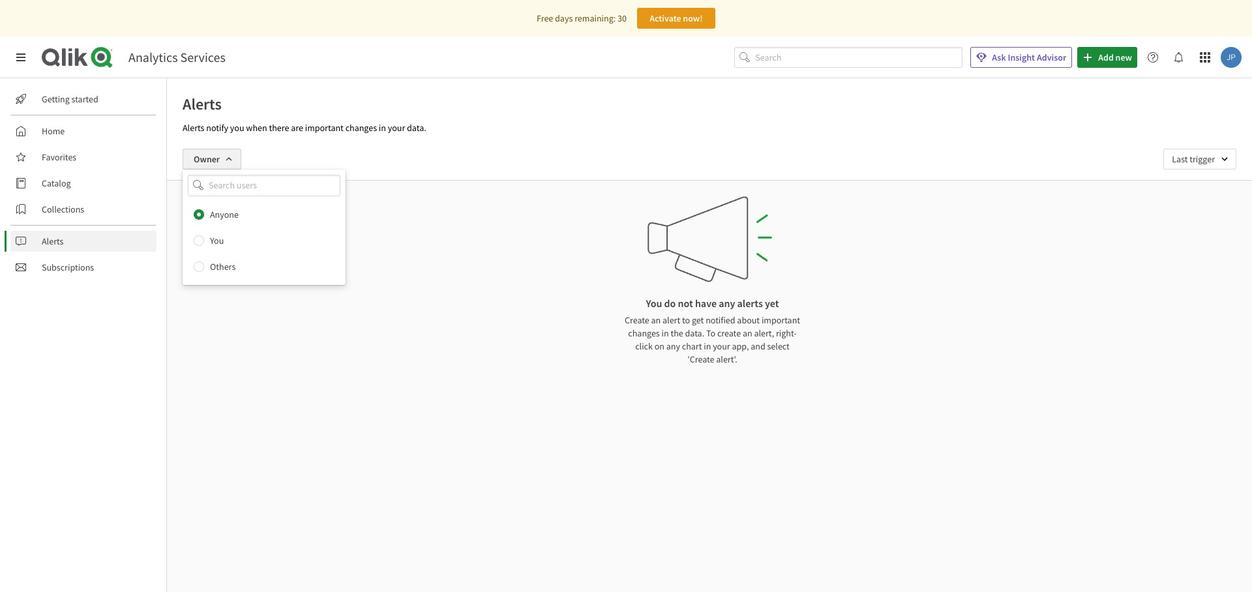Task type: locate. For each thing, give the bounding box(es) containing it.
1 vertical spatial your
[[713, 341, 731, 352]]

there
[[269, 122, 289, 134]]

days
[[555, 12, 573, 24]]

owner
[[194, 153, 220, 165]]

you for you
[[210, 235, 224, 246]]

any down 'the' on the right of page
[[667, 341, 681, 352]]

0 vertical spatial any
[[719, 297, 736, 310]]

have
[[695, 297, 717, 310]]

right-
[[776, 328, 797, 339]]

chart
[[682, 341, 702, 352]]

an
[[652, 314, 661, 326], [743, 328, 753, 339]]

analytics
[[129, 49, 178, 65]]

0 vertical spatial important
[[305, 122, 344, 134]]

subscriptions link
[[10, 257, 157, 278]]

1 vertical spatial data.
[[685, 328, 705, 339]]

last
[[1173, 153, 1188, 165]]

james peterson image
[[1221, 47, 1242, 68]]

0 horizontal spatial in
[[379, 122, 386, 134]]

0 horizontal spatial any
[[667, 341, 681, 352]]

owner button
[[183, 149, 241, 170]]

ask insight advisor button
[[971, 47, 1073, 68]]

yet
[[765, 297, 779, 310]]

are
[[291, 122, 303, 134]]

activate now!
[[650, 12, 703, 24]]

0 horizontal spatial important
[[305, 122, 344, 134]]

collections
[[42, 204, 84, 215]]

1 horizontal spatial your
[[713, 341, 731, 352]]

filters region
[[167, 138, 1253, 285]]

changes inside you do not have any alerts yet create an alert to get notified about important changes in the data. to create an alert, right- click on any chart in your app, and select 'create alert'.
[[629, 328, 660, 339]]

catalog link
[[10, 173, 157, 194]]

navigation pane element
[[0, 84, 166, 283]]

an down about
[[743, 328, 753, 339]]

important
[[305, 122, 344, 134], [762, 314, 801, 326]]

ask insight advisor
[[993, 52, 1067, 63]]

you inside you do not have any alerts yet create an alert to get notified about important changes in the data. to create an alert, right- click on any chart in your app, and select 'create alert'.
[[646, 297, 663, 310]]

to
[[682, 314, 690, 326]]

alerts up notify
[[183, 94, 222, 114]]

changes up click
[[629, 328, 660, 339]]

alert'.
[[717, 354, 738, 365]]

important up right-
[[762, 314, 801, 326]]

1 horizontal spatial you
[[646, 297, 663, 310]]

home
[[42, 125, 65, 137]]

alerts notify you when there are important changes in your data.
[[183, 122, 427, 134]]

0 vertical spatial you
[[210, 235, 224, 246]]

important right are
[[305, 122, 344, 134]]

changes
[[346, 122, 377, 134], [629, 328, 660, 339]]

new
[[1116, 52, 1133, 63]]

alert,
[[755, 328, 775, 339]]

analytics services
[[129, 49, 226, 65]]

1 horizontal spatial important
[[762, 314, 801, 326]]

1 horizontal spatial changes
[[629, 328, 660, 339]]

app,
[[732, 341, 749, 352]]

0 vertical spatial your
[[388, 122, 405, 134]]

alerts
[[738, 297, 763, 310]]

0 vertical spatial an
[[652, 314, 661, 326]]

2 vertical spatial alerts
[[42, 236, 64, 247]]

changes right are
[[346, 122, 377, 134]]

free
[[537, 12, 554, 24]]

about
[[738, 314, 760, 326]]

favorites link
[[10, 147, 157, 168]]

1 vertical spatial in
[[662, 328, 669, 339]]

1 vertical spatial you
[[646, 297, 663, 310]]

started
[[71, 93, 98, 105]]

click
[[636, 341, 653, 352]]

you inside owner option group
[[210, 235, 224, 246]]

your
[[388, 122, 405, 134], [713, 341, 731, 352]]

you
[[210, 235, 224, 246], [646, 297, 663, 310]]

1 vertical spatial important
[[762, 314, 801, 326]]

close sidebar menu image
[[16, 52, 26, 63]]

30
[[618, 12, 627, 24]]

others
[[210, 261, 236, 272]]

1 horizontal spatial any
[[719, 297, 736, 310]]

0 horizontal spatial your
[[388, 122, 405, 134]]

alert
[[663, 314, 681, 326]]

Search users text field
[[206, 175, 325, 196]]

to
[[707, 328, 716, 339]]

add
[[1099, 52, 1114, 63]]

services
[[180, 49, 226, 65]]

insight
[[1008, 52, 1036, 63]]

you up others
[[210, 235, 224, 246]]

2 horizontal spatial in
[[704, 341, 711, 352]]

2 vertical spatial in
[[704, 341, 711, 352]]

alerts left notify
[[183, 122, 205, 134]]

home link
[[10, 121, 157, 142]]

you left do
[[646, 297, 663, 310]]

Search text field
[[756, 47, 963, 68]]

create
[[718, 328, 741, 339]]

alerts
[[183, 94, 222, 114], [183, 122, 205, 134], [42, 236, 64, 247]]

1 horizontal spatial an
[[743, 328, 753, 339]]

activate now! link
[[637, 8, 716, 29]]

alerts up subscriptions
[[42, 236, 64, 247]]

0 vertical spatial data.
[[407, 122, 427, 134]]

owner option group
[[183, 201, 346, 280]]

notify
[[206, 122, 228, 134]]

0 vertical spatial changes
[[346, 122, 377, 134]]

1 vertical spatial changes
[[629, 328, 660, 339]]

data.
[[407, 122, 427, 134], [685, 328, 705, 339]]

on
[[655, 341, 665, 352]]

'create
[[688, 354, 715, 365]]

0 horizontal spatial you
[[210, 235, 224, 246]]

any up 'notified'
[[719, 297, 736, 310]]

an left alert
[[652, 314, 661, 326]]

getting started link
[[10, 89, 157, 110]]

1 horizontal spatial data.
[[685, 328, 705, 339]]

in
[[379, 122, 386, 134], [662, 328, 669, 339], [704, 341, 711, 352]]

None field
[[183, 175, 346, 196]]

collections link
[[10, 199, 157, 220]]

trigger
[[1190, 153, 1216, 165]]

any
[[719, 297, 736, 310], [667, 341, 681, 352]]



Task type: vqa. For each thing, say whether or not it's contained in the screenshot.
Activate
yes



Task type: describe. For each thing, give the bounding box(es) containing it.
favorites
[[42, 151, 76, 163]]

do
[[665, 297, 676, 310]]

you
[[230, 122, 244, 134]]

0 horizontal spatial data.
[[407, 122, 427, 134]]

alerts link
[[10, 231, 157, 252]]

getting
[[42, 93, 70, 105]]

add new
[[1099, 52, 1133, 63]]

1 vertical spatial alerts
[[183, 122, 205, 134]]

1 vertical spatial an
[[743, 328, 753, 339]]

get
[[692, 314, 704, 326]]

the
[[671, 328, 684, 339]]

remaining:
[[575, 12, 616, 24]]

ask
[[993, 52, 1007, 63]]

activate
[[650, 12, 682, 24]]

1 horizontal spatial in
[[662, 328, 669, 339]]

searchbar element
[[735, 47, 963, 68]]

free days remaining: 30
[[537, 12, 627, 24]]

now!
[[683, 12, 703, 24]]

when
[[246, 122, 267, 134]]

not
[[678, 297, 693, 310]]

Last trigger field
[[1164, 149, 1237, 170]]

data. inside you do not have any alerts yet create an alert to get notified about important changes in the data. to create an alert, right- click on any chart in your app, and select 'create alert'.
[[685, 328, 705, 339]]

catalog
[[42, 177, 71, 189]]

add new button
[[1078, 47, 1138, 68]]

1 vertical spatial any
[[667, 341, 681, 352]]

0 vertical spatial in
[[379, 122, 386, 134]]

0 horizontal spatial an
[[652, 314, 661, 326]]

important inside you do not have any alerts yet create an alert to get notified about important changes in the data. to create an alert, right- click on any chart in your app, and select 'create alert'.
[[762, 314, 801, 326]]

you for you do not have any alerts yet create an alert to get notified about important changes in the data. to create an alert, right- click on any chart in your app, and select 'create alert'.
[[646, 297, 663, 310]]

and
[[751, 341, 766, 352]]

0 vertical spatial alerts
[[183, 94, 222, 114]]

getting started
[[42, 93, 98, 105]]

notified
[[706, 314, 736, 326]]

analytics services element
[[129, 49, 226, 65]]

none field inside filters region
[[183, 175, 346, 196]]

subscriptions
[[42, 262, 94, 273]]

last trigger
[[1173, 153, 1216, 165]]

anyone
[[210, 209, 239, 220]]

create
[[625, 314, 650, 326]]

select
[[768, 341, 790, 352]]

0 horizontal spatial changes
[[346, 122, 377, 134]]

alerts inside alerts link
[[42, 236, 64, 247]]

your inside you do not have any alerts yet create an alert to get notified about important changes in the data. to create an alert, right- click on any chart in your app, and select 'create alert'.
[[713, 341, 731, 352]]

you do not have any alerts yet create an alert to get notified about important changes in the data. to create an alert, right- click on any chart in your app, and select 'create alert'.
[[625, 297, 801, 365]]

advisor
[[1037, 52, 1067, 63]]



